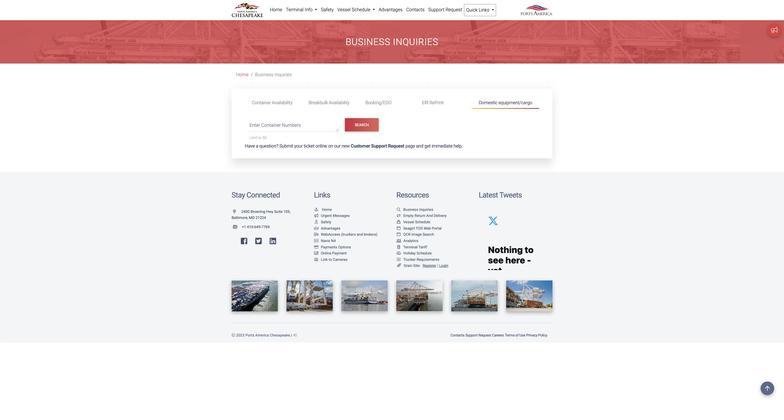 Task type: vqa. For each thing, say whether or not it's contained in the screenshot.
will
no



Task type: describe. For each thing, give the bounding box(es) containing it.
tweets
[[500, 191, 522, 200]]

numbers
[[282, 123, 301, 128]]

new
[[342, 143, 350, 149]]

1 vertical spatial advantages
[[321, 226, 341, 231]]

1 vertical spatial and
[[357, 233, 363, 237]]

1 horizontal spatial contacts link
[[450, 330, 465, 341]]

+1
[[242, 225, 246, 229]]

domestic equipment/cargo
[[479, 100, 532, 106]]

to for 50
[[259, 136, 262, 140]]

0 vertical spatial home
[[270, 7, 282, 12]]

home link for urgent messages link
[[314, 208, 332, 212]]

0 vertical spatial vessel
[[338, 7, 351, 12]]

on
[[328, 143, 333, 149]]

payments
[[321, 245, 337, 249]]

urgent messages
[[321, 214, 350, 218]]

7769
[[262, 225, 270, 229]]

business inquiries link
[[397, 208, 433, 212]]

immediate
[[432, 143, 453, 149]]

breakbulk availability
[[309, 100, 350, 106]]

reprint
[[430, 100, 444, 106]]

(truckers
[[341, 233, 356, 237]]

0 horizontal spatial vessel schedule
[[338, 7, 372, 12]]

navis n4 link
[[314, 239, 336, 243]]

2400 broening hwy suite 105, baltimore, md 21224
[[232, 210, 291, 220]]

online
[[315, 143, 327, 149]]

policy
[[538, 333, 548, 338]]

booking/edo
[[365, 100, 392, 106]]

2023
[[236, 333, 245, 338]]

container availability link
[[245, 98, 302, 108]]

empty return and delivery
[[403, 214, 447, 218]]

410-
[[247, 225, 254, 229]]

careers
[[492, 333, 504, 338]]

terminal tariff
[[403, 245, 427, 249]]

availability for container availability
[[272, 100, 293, 106]]

truck container image
[[314, 233, 319, 237]]

home link for terminal info link
[[268, 4, 284, 16]]

contacts for contacts support request careers terms of use privacy policy
[[451, 333, 465, 338]]

stay
[[232, 191, 245, 200]]

seagirt tos web portal
[[403, 226, 442, 231]]

0 horizontal spatial business
[[255, 72, 274, 78]]

payment
[[332, 251, 347, 256]]

credit card front image
[[314, 252, 319, 256]]

link to cameras link
[[314, 258, 348, 262]]

navis n4
[[321, 239, 336, 243]]

have a question? submit your ticket online on our new customer support request page and get immediate help.
[[245, 143, 463, 149]]

return
[[415, 214, 426, 218]]

site:
[[413, 264, 421, 268]]

and
[[426, 214, 433, 218]]

browser image
[[397, 227, 401, 231]]

support request
[[428, 7, 462, 12]]

1 vertical spatial request
[[388, 143, 404, 149]]

ports
[[246, 333, 254, 338]]

sign in image
[[293, 334, 297, 338]]

analytics link
[[397, 239, 419, 243]]

0 vertical spatial advantages link
[[377, 4, 405, 16]]

seagirt tos web portal link
[[397, 226, 442, 231]]

0 vertical spatial vessel schedule link
[[336, 4, 377, 16]]

terms
[[505, 333, 515, 338]]

availability for breakbulk availability
[[329, 100, 350, 106]]

wheat image
[[397, 264, 402, 268]]

request inside support request "link"
[[446, 7, 462, 12]]

baltimore,
[[232, 216, 248, 220]]

terminal info
[[286, 7, 314, 12]]

search button
[[345, 118, 379, 132]]

eir reprint link
[[415, 98, 472, 108]]

search inside search button
[[355, 123, 369, 127]]

2 safety from the top
[[321, 220, 331, 224]]

link to cameras
[[321, 258, 348, 262]]

eir
[[422, 100, 429, 106]]

analytics
[[403, 239, 419, 243]]

21224
[[256, 216, 266, 220]]

camera image
[[314, 258, 319, 262]]

links inside quick links "link"
[[479, 7, 490, 13]]

privacy policy link
[[526, 330, 548, 341]]

options
[[338, 245, 351, 249]]

ocr
[[403, 233, 411, 237]]

exchange image
[[397, 214, 401, 218]]

2 vertical spatial business inquiries
[[403, 208, 433, 212]]

to for cameras
[[329, 258, 332, 262]]

terminal for terminal info
[[286, 7, 304, 12]]

submit
[[279, 143, 293, 149]]

bullhorn image
[[314, 214, 319, 218]]

of
[[516, 333, 519, 338]]

use
[[520, 333, 526, 338]]

2 horizontal spatial business
[[403, 208, 418, 212]]

1 vertical spatial search
[[423, 233, 434, 237]]

2023 ports america chesapeake |
[[235, 333, 293, 338]]

grain site: register | login
[[404, 264, 448, 268]]

ocr image search link
[[397, 233, 434, 237]]

empty return and delivery link
[[397, 214, 447, 218]]

quick
[[466, 7, 478, 13]]

latest
[[479, 191, 498, 200]]

0 vertical spatial and
[[416, 143, 424, 149]]

latest tweets
[[479, 191, 522, 200]]

online payment link
[[314, 251, 347, 256]]

holiday schedule
[[403, 251, 432, 256]]

webaccess
[[321, 233, 340, 237]]

delivery
[[434, 214, 447, 218]]

safety link for the bottommost the advantages link
[[314, 220, 331, 224]]

1 vertical spatial advantages link
[[314, 226, 341, 231]]

trucker
[[403, 258, 416, 262]]

anchor image
[[314, 208, 319, 212]]

2400
[[241, 210, 250, 214]]

limit to 50
[[250, 136, 267, 140]]

2 vertical spatial support
[[466, 333, 478, 338]]

649-
[[254, 225, 262, 229]]

0 vertical spatial business inquiries
[[346, 36, 439, 47]]

container availability
[[252, 100, 293, 106]]

trucker requirements
[[403, 258, 440, 262]]

Enter Container Numbers text field
[[250, 122, 339, 132]]

terminal tariff link
[[397, 245, 427, 249]]

1 horizontal spatial vessel
[[403, 220, 414, 224]]

payments options
[[321, 245, 351, 249]]

tariff
[[419, 245, 427, 249]]

holiday
[[403, 251, 416, 256]]

1 horizontal spatial vessel schedule link
[[397, 220, 430, 224]]

0 horizontal spatial support request link
[[427, 4, 464, 16]]



Task type: locate. For each thing, give the bounding box(es) containing it.
1 horizontal spatial support
[[428, 7, 445, 12]]

get
[[425, 143, 431, 149]]

linkedin image
[[270, 238, 276, 245]]

trucker requirements link
[[397, 258, 440, 262]]

1 vertical spatial inquiries
[[275, 72, 292, 78]]

privacy
[[526, 333, 538, 338]]

1 vertical spatial vessel schedule link
[[397, 220, 430, 224]]

| left sign in image
[[291, 333, 292, 338]]

2 vertical spatial inquiries
[[419, 208, 433, 212]]

holiday schedule link
[[397, 251, 432, 256]]

contacts
[[406, 7, 425, 12], [451, 333, 465, 338]]

0 vertical spatial vessel schedule
[[338, 7, 372, 12]]

support request link left quick
[[427, 4, 464, 16]]

enter container numbers
[[250, 123, 301, 128]]

0 vertical spatial business
[[346, 36, 391, 47]]

0 horizontal spatial request
[[388, 143, 404, 149]]

grain
[[404, 264, 413, 268]]

1 vertical spatial container
[[261, 123, 281, 128]]

1 safety from the top
[[321, 7, 334, 12]]

safety link
[[319, 4, 336, 16], [314, 220, 331, 224]]

map marker alt image
[[233, 210, 241, 214]]

0 vertical spatial contacts link
[[405, 4, 427, 16]]

0 vertical spatial home link
[[268, 4, 284, 16]]

chesapeake
[[270, 333, 290, 338]]

advantages
[[379, 7, 403, 12], [321, 226, 341, 231]]

and left the brokers)
[[357, 233, 363, 237]]

register link
[[422, 264, 436, 268]]

online
[[321, 251, 331, 256]]

request left the page
[[388, 143, 404, 149]]

0 vertical spatial support
[[428, 7, 445, 12]]

contacts support request careers terms of use privacy policy
[[451, 333, 548, 338]]

md
[[249, 216, 255, 220]]

requirements
[[417, 258, 440, 262]]

0 horizontal spatial availability
[[272, 100, 293, 106]]

2400 broening hwy suite 105, baltimore, md 21224 link
[[232, 210, 291, 220]]

login link
[[439, 264, 448, 268]]

equipment/cargo
[[499, 100, 532, 106]]

0 horizontal spatial links
[[314, 191, 330, 200]]

browser image
[[397, 233, 401, 237]]

to left the '50' on the top left of the page
[[259, 136, 262, 140]]

0 horizontal spatial |
[[291, 333, 292, 338]]

availability
[[272, 100, 293, 106], [329, 100, 350, 106]]

1 vertical spatial safety link
[[314, 220, 331, 224]]

0 vertical spatial container
[[252, 100, 271, 106]]

ticket
[[304, 143, 314, 149]]

1 vertical spatial vessel schedule
[[403, 220, 430, 224]]

1 vertical spatial support request link
[[465, 330, 492, 341]]

1 vertical spatial schedule
[[415, 220, 430, 224]]

online payment
[[321, 251, 347, 256]]

safety down urgent
[[321, 220, 331, 224]]

1 vertical spatial terminal
[[403, 245, 418, 249]]

user hard hat image
[[314, 221, 319, 224]]

connected
[[247, 191, 280, 200]]

2 horizontal spatial home
[[322, 208, 332, 212]]

file invoice image
[[397, 246, 401, 249]]

terminal info link
[[284, 4, 319, 16]]

availability right breakbulk
[[329, 100, 350, 106]]

0 vertical spatial contacts
[[406, 7, 425, 12]]

2 vertical spatial home
[[322, 208, 332, 212]]

1 horizontal spatial home link
[[268, 4, 284, 16]]

0 horizontal spatial to
[[259, 136, 262, 140]]

0 horizontal spatial advantages
[[321, 226, 341, 231]]

0 vertical spatial schedule
[[352, 7, 370, 12]]

stay connected
[[232, 191, 280, 200]]

links up anchor icon
[[314, 191, 330, 200]]

support inside "link"
[[428, 7, 445, 12]]

0 horizontal spatial home link
[[236, 72, 249, 78]]

request left quick
[[446, 7, 462, 12]]

availability up enter container numbers
[[272, 100, 293, 106]]

0 horizontal spatial home
[[236, 72, 249, 78]]

safety link for vessel schedule link to the top
[[319, 4, 336, 16]]

2 vertical spatial home link
[[314, 208, 332, 212]]

0 vertical spatial |
[[437, 264, 438, 268]]

1 horizontal spatial links
[[479, 7, 490, 13]]

contacts for contacts
[[406, 7, 425, 12]]

page
[[405, 143, 415, 149]]

webaccess (truckers and brokers) link
[[314, 233, 378, 237]]

navis
[[321, 239, 330, 243]]

1 vertical spatial contacts link
[[450, 330, 465, 341]]

container storage image
[[314, 239, 319, 243]]

container
[[252, 100, 271, 106], [261, 123, 281, 128]]

inquiries
[[393, 36, 439, 47], [275, 72, 292, 78], [419, 208, 433, 212]]

1 vertical spatial to
[[329, 258, 332, 262]]

payments options link
[[314, 245, 351, 249]]

advantages link
[[377, 4, 405, 16], [314, 226, 341, 231]]

0 horizontal spatial vessel
[[338, 7, 351, 12]]

1 vertical spatial business inquiries
[[255, 72, 292, 78]]

1 horizontal spatial request
[[446, 7, 462, 12]]

links right quick
[[479, 7, 490, 13]]

2 horizontal spatial request
[[479, 333, 491, 338]]

2 vertical spatial schedule
[[417, 251, 432, 256]]

0 vertical spatial safety link
[[319, 4, 336, 16]]

0 horizontal spatial search
[[355, 123, 369, 127]]

webaccess (truckers and brokers)
[[321, 233, 378, 237]]

1 horizontal spatial and
[[416, 143, 424, 149]]

support request link left careers
[[465, 330, 492, 341]]

0 vertical spatial search
[[355, 123, 369, 127]]

container up the '50' on the top left of the page
[[261, 123, 281, 128]]

schedule for ship image at the bottom
[[415, 220, 430, 224]]

1 vertical spatial safety
[[321, 220, 331, 224]]

help.
[[454, 143, 463, 149]]

0 horizontal spatial support
[[371, 143, 387, 149]]

and
[[416, 143, 424, 149], [357, 233, 363, 237]]

search up customer at top left
[[355, 123, 369, 127]]

tos
[[416, 226, 423, 231]]

search image
[[397, 208, 401, 212]]

1 horizontal spatial search
[[423, 233, 434, 237]]

1 horizontal spatial business
[[346, 36, 391, 47]]

1 vertical spatial contacts
[[451, 333, 465, 338]]

list alt image
[[397, 258, 401, 262]]

business inquiries
[[346, 36, 439, 47], [255, 72, 292, 78], [403, 208, 433, 212]]

request
[[446, 7, 462, 12], [388, 143, 404, 149], [479, 333, 491, 338]]

safety right info
[[321, 7, 334, 12]]

america
[[255, 333, 269, 338]]

ship image
[[397, 221, 401, 224]]

n4
[[331, 239, 336, 243]]

0 vertical spatial terminal
[[286, 7, 304, 12]]

1 horizontal spatial advantages
[[379, 7, 403, 12]]

2 availability from the left
[[329, 100, 350, 106]]

0 horizontal spatial vessel schedule link
[[336, 4, 377, 16]]

1 horizontal spatial home
[[270, 7, 282, 12]]

go to top image
[[761, 382, 775, 396]]

copyright image
[[232, 334, 235, 338]]

0 vertical spatial to
[[259, 136, 262, 140]]

2 horizontal spatial support
[[466, 333, 478, 338]]

home
[[270, 7, 282, 12], [236, 72, 249, 78], [322, 208, 332, 212]]

0 horizontal spatial contacts link
[[405, 4, 427, 16]]

messages
[[333, 214, 350, 218]]

1 vertical spatial business
[[255, 72, 274, 78]]

quick links link
[[464, 4, 496, 16]]

facebook square image
[[241, 238, 247, 245]]

availability inside "link"
[[329, 100, 350, 106]]

1 horizontal spatial to
[[329, 258, 332, 262]]

urgent
[[321, 214, 332, 218]]

0 vertical spatial request
[[446, 7, 462, 12]]

terms of use link
[[505, 330, 526, 341]]

a
[[256, 143, 258, 149]]

to
[[259, 136, 262, 140], [329, 258, 332, 262]]

1 vertical spatial vessel
[[403, 220, 414, 224]]

broening
[[251, 210, 265, 214]]

and left get
[[416, 143, 424, 149]]

0 vertical spatial safety
[[321, 7, 334, 12]]

login
[[439, 264, 448, 268]]

bells image
[[397, 252, 401, 256]]

question?
[[259, 143, 278, 149]]

1 vertical spatial |
[[291, 333, 292, 338]]

eir reprint
[[422, 100, 444, 106]]

50
[[263, 136, 267, 140]]

0 horizontal spatial and
[[357, 233, 363, 237]]

search
[[355, 123, 369, 127], [423, 233, 434, 237]]

support
[[428, 7, 445, 12], [371, 143, 387, 149], [466, 333, 478, 338]]

0 vertical spatial support request link
[[427, 4, 464, 16]]

schedule for the bells image
[[417, 251, 432, 256]]

safety link down urgent
[[314, 220, 331, 224]]

| left login
[[437, 264, 438, 268]]

limit
[[250, 136, 258, 140]]

domestic equipment/cargo link
[[472, 98, 539, 109]]

credit card image
[[314, 246, 319, 249]]

1 vertical spatial support
[[371, 143, 387, 149]]

0 horizontal spatial terminal
[[286, 7, 304, 12]]

1 horizontal spatial advantages link
[[377, 4, 405, 16]]

0 vertical spatial inquiries
[[393, 36, 439, 47]]

1 horizontal spatial contacts
[[451, 333, 465, 338]]

careers link
[[492, 330, 505, 341]]

our
[[334, 143, 341, 149]]

terminal down analytics
[[403, 245, 418, 249]]

0 vertical spatial links
[[479, 7, 490, 13]]

terminal for terminal tariff
[[403, 245, 418, 249]]

phone office image
[[233, 226, 242, 229]]

1 availability from the left
[[272, 100, 293, 106]]

hwy
[[266, 210, 273, 214]]

1 horizontal spatial availability
[[329, 100, 350, 106]]

image
[[412, 233, 422, 237]]

brokers)
[[364, 233, 378, 237]]

0 vertical spatial advantages
[[379, 7, 403, 12]]

1 horizontal spatial |
[[437, 264, 438, 268]]

hand receiving image
[[314, 227, 319, 231]]

1 vertical spatial home
[[236, 72, 249, 78]]

to right link
[[329, 258, 332, 262]]

terminal left info
[[286, 7, 304, 12]]

request left careers
[[479, 333, 491, 338]]

0 horizontal spatial advantages link
[[314, 226, 341, 231]]

1 vertical spatial home link
[[236, 72, 249, 78]]

analytics image
[[397, 239, 401, 243]]

resources
[[397, 191, 429, 200]]

twitter square image
[[255, 238, 262, 245]]

info
[[305, 7, 313, 12]]

2 vertical spatial request
[[479, 333, 491, 338]]

container up enter
[[252, 100, 271, 106]]

0 horizontal spatial contacts
[[406, 7, 425, 12]]

1 horizontal spatial vessel schedule
[[403, 220, 430, 224]]

register
[[423, 264, 436, 268]]

search down web
[[423, 233, 434, 237]]

breakbulk
[[309, 100, 328, 106]]

domestic
[[479, 100, 498, 106]]

ocr image search
[[403, 233, 434, 237]]

business
[[346, 36, 391, 47], [255, 72, 274, 78], [403, 208, 418, 212]]

1 horizontal spatial terminal
[[403, 245, 418, 249]]

1 vertical spatial links
[[314, 191, 330, 200]]

safety link right info
[[319, 4, 336, 16]]



